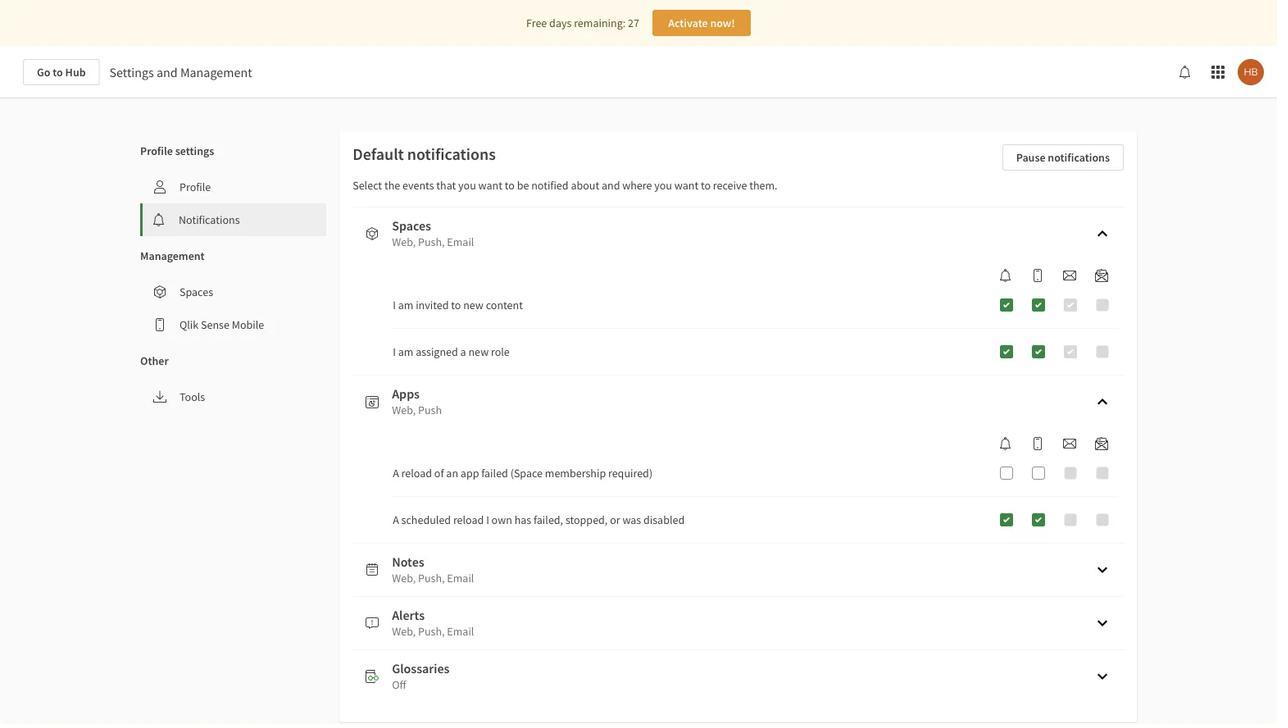 Task type: vqa. For each thing, say whether or not it's contained in the screenshot.
Ask at the right
no



Task type: describe. For each thing, give the bounding box(es) containing it.
hub
[[65, 65, 86, 80]]

stopped,
[[566, 513, 608, 527]]

scheduled
[[402, 513, 451, 527]]

to right invited
[[451, 298, 461, 312]]

glossaries
[[392, 660, 450, 677]]

push notifications in qlik sense mobile element for a scheduled reload i own has failed, stopped, or was disabled
[[1025, 437, 1051, 450]]

off
[[392, 677, 406, 692]]

apps web, push
[[392, 385, 442, 417]]

an
[[446, 466, 458, 481]]

0 vertical spatial management
[[180, 64, 252, 80]]

push notifications in qlik sense mobile image
[[1032, 437, 1045, 450]]

default
[[353, 144, 404, 164]]

0 horizontal spatial reload
[[402, 466, 432, 481]]

web, for spaces
[[392, 235, 416, 249]]

new for content
[[464, 298, 484, 312]]

free
[[527, 16, 547, 30]]

disabled
[[644, 513, 685, 527]]

a scheduled reload i own has failed, stopped, or was disabled
[[393, 513, 685, 527]]

notifications bundled in a daily email digest image
[[1096, 269, 1109, 282]]

to left be
[[505, 178, 515, 193]]

failed,
[[534, 513, 563, 527]]

2 vertical spatial i
[[486, 513, 489, 527]]

notifications when using qlik sense in a browser image for a scheduled reload i own has failed, stopped, or was disabled
[[1000, 437, 1013, 450]]

i am assigned a new role
[[393, 344, 510, 359]]

notifications bundled in a daily email digest element for i am assigned a new role
[[1089, 269, 1115, 282]]

receive
[[713, 178, 747, 193]]

required)
[[608, 466, 653, 481]]

web, for apps
[[392, 403, 416, 417]]

notifications sent to your email image
[[1064, 437, 1077, 450]]

has
[[515, 513, 532, 527]]

notes web, push, email
[[392, 554, 474, 586]]

27
[[628, 16, 640, 30]]

invited
[[416, 298, 449, 312]]

howard brown image
[[1238, 59, 1265, 85]]

tools
[[180, 390, 205, 404]]

pause notifications button
[[1003, 144, 1124, 171]]

profile for profile settings
[[140, 144, 173, 158]]

settings and management
[[110, 64, 252, 80]]

own
[[492, 513, 512, 527]]

be
[[517, 178, 529, 193]]

notifications when using qlik sense in a browser element for i am assigned a new role
[[993, 269, 1019, 282]]

failed
[[482, 466, 508, 481]]

go
[[37, 65, 50, 80]]

events
[[403, 178, 434, 193]]

notifications for default notifications
[[407, 144, 496, 164]]

profile settings
[[140, 144, 214, 158]]

notifications
[[179, 212, 240, 227]]

notified
[[532, 178, 569, 193]]

app
[[461, 466, 479, 481]]

alerts
[[392, 607, 425, 623]]

2 want from the left
[[675, 178, 699, 193]]

1 you from the left
[[459, 178, 476, 193]]

notifications link
[[143, 203, 327, 236]]

am for assigned
[[398, 344, 414, 359]]

push, for notes
[[418, 571, 445, 586]]

i for i am assigned a new role
[[393, 344, 396, 359]]

spaces for spaces web, push, email
[[392, 217, 431, 234]]

0 horizontal spatial and
[[157, 64, 178, 80]]

pause
[[1017, 150, 1046, 165]]

tools link
[[140, 381, 327, 413]]

where
[[623, 178, 652, 193]]

a for a scheduled reload i own has failed, stopped, or was disabled
[[393, 513, 399, 527]]

notifications for pause notifications
[[1048, 150, 1110, 165]]

now!
[[711, 16, 735, 30]]

mobile
[[232, 317, 264, 332]]

membership
[[545, 466, 606, 481]]

the
[[385, 178, 400, 193]]

a
[[461, 344, 466, 359]]

am for invited
[[398, 298, 414, 312]]

web, for alerts
[[392, 624, 416, 639]]

assigned
[[416, 344, 458, 359]]

1 vertical spatial management
[[140, 248, 205, 263]]

alerts web, push, email
[[392, 607, 474, 639]]

activate now!
[[669, 16, 735, 30]]



Task type: locate. For each thing, give the bounding box(es) containing it.
spaces for spaces
[[180, 285, 213, 299]]

a left of
[[393, 466, 399, 481]]

spaces web, push, email
[[392, 217, 474, 249]]

i left own
[[486, 513, 489, 527]]

notifications bundled in a daily email digest element for a scheduled reload i own has failed, stopped, or was disabled
[[1089, 437, 1115, 450]]

new right a
[[469, 344, 489, 359]]

web, inside alerts web, push, email
[[392, 624, 416, 639]]

1 horizontal spatial notifications
[[1048, 150, 1110, 165]]

web, inside notes web, push, email
[[392, 571, 416, 586]]

push, inside alerts web, push, email
[[418, 624, 445, 639]]

settings
[[175, 144, 214, 158]]

spaces link
[[140, 276, 327, 308]]

web, down notes
[[392, 571, 416, 586]]

remaining:
[[574, 16, 626, 30]]

1 a from the top
[[393, 466, 399, 481]]

web, down the on the top of page
[[392, 235, 416, 249]]

3 web, from the top
[[392, 571, 416, 586]]

profile
[[140, 144, 173, 158], [180, 180, 211, 194]]

notifications sent to your email element for a scheduled reload i own has failed, stopped, or was disabled
[[1057, 437, 1083, 450]]

2 push, from the top
[[418, 571, 445, 586]]

am left assigned
[[398, 344, 414, 359]]

2 web, from the top
[[392, 403, 416, 417]]

1 vertical spatial new
[[469, 344, 489, 359]]

email up alerts web, push, email
[[447, 571, 474, 586]]

reload left of
[[402, 466, 432, 481]]

go to hub
[[37, 65, 86, 80]]

notifications when using qlik sense in a browser image left push notifications in qlik sense mobile image
[[1000, 269, 1013, 282]]

web, down apps
[[392, 403, 416, 417]]

push, for alerts
[[418, 624, 445, 639]]

management down notifications at top left
[[140, 248, 205, 263]]

new for role
[[469, 344, 489, 359]]

0 vertical spatial push notifications in qlik sense mobile element
[[1025, 269, 1051, 282]]

notifications right pause
[[1048, 150, 1110, 165]]

email inside spaces web, push, email
[[447, 235, 474, 249]]

push notifications in qlik sense mobile element
[[1025, 269, 1051, 282], [1025, 437, 1051, 450]]

notifications bundled in a daily email digest element
[[1089, 269, 1115, 282], [1089, 437, 1115, 450]]

email for spaces
[[447, 235, 474, 249]]

web, for notes
[[392, 571, 416, 586]]

email for notes
[[447, 571, 474, 586]]

2 vertical spatial push,
[[418, 624, 445, 639]]

web,
[[392, 235, 416, 249], [392, 403, 416, 417], [392, 571, 416, 586], [392, 624, 416, 639]]

1 vertical spatial push,
[[418, 571, 445, 586]]

notifications when using qlik sense in a browser element left push notifications in qlik sense mobile image
[[993, 269, 1019, 282]]

spaces inside spaces web, push, email
[[392, 217, 431, 234]]

and right about
[[602, 178, 620, 193]]

free days remaining: 27
[[527, 16, 640, 30]]

i am invited to new content
[[393, 298, 523, 312]]

select
[[353, 178, 382, 193]]

1 vertical spatial profile
[[180, 180, 211, 194]]

profile inside profile link
[[180, 180, 211, 194]]

1 notifications when using qlik sense in a browser image from the top
[[1000, 269, 1013, 282]]

spaces up qlik
[[180, 285, 213, 299]]

qlik
[[180, 317, 199, 332]]

notifications sent to your email image
[[1064, 269, 1077, 282]]

to right go
[[53, 65, 63, 80]]

sense
[[201, 317, 230, 332]]

1 vertical spatial am
[[398, 344, 414, 359]]

notifications bundled in a daily email digest element right notifications sent to your email image
[[1089, 437, 1115, 450]]

1 vertical spatial notifications sent to your email element
[[1057, 437, 1083, 450]]

push, down alerts
[[418, 624, 445, 639]]

to left receive
[[701, 178, 711, 193]]

email inside alerts web, push, email
[[447, 624, 474, 639]]

a for a reload of an app failed (space membership required)
[[393, 466, 399, 481]]

spaces
[[392, 217, 431, 234], [180, 285, 213, 299]]

1 horizontal spatial reload
[[453, 513, 484, 527]]

i left assigned
[[393, 344, 396, 359]]

a left scheduled
[[393, 513, 399, 527]]

0 vertical spatial notifications when using qlik sense in a browser image
[[1000, 269, 1013, 282]]

that
[[437, 178, 456, 193]]

spaces inside "link"
[[180, 285, 213, 299]]

notifications when using qlik sense in a browser image for i am assigned a new role
[[1000, 269, 1013, 282]]

push
[[418, 403, 442, 417]]

1 push, from the top
[[418, 235, 445, 249]]

notifications inside pause notifications 'button'
[[1048, 150, 1110, 165]]

0 vertical spatial notifications bundled in a daily email digest element
[[1089, 269, 1115, 282]]

push notifications in qlik sense mobile image
[[1032, 269, 1045, 282]]

0 vertical spatial reload
[[402, 466, 432, 481]]

new left content
[[464, 298, 484, 312]]

notifications sent to your email element for i am assigned a new role
[[1057, 269, 1083, 282]]

(space
[[511, 466, 543, 481]]

i
[[393, 298, 396, 312], [393, 344, 396, 359], [486, 513, 489, 527]]

content
[[486, 298, 523, 312]]

0 horizontal spatial want
[[479, 178, 503, 193]]

glossaries off
[[392, 660, 450, 692]]

push, down events
[[418, 235, 445, 249]]

push notifications in qlik sense mobile element left notifications sent to your email image
[[1025, 437, 1051, 450]]

days
[[550, 16, 572, 30]]

was
[[623, 513, 642, 527]]

0 horizontal spatial you
[[459, 178, 476, 193]]

activate
[[669, 16, 708, 30]]

1 vertical spatial notifications when using qlik sense in a browser image
[[1000, 437, 1013, 450]]

1 horizontal spatial and
[[602, 178, 620, 193]]

push, inside notes web, push, email
[[418, 571, 445, 586]]

a
[[393, 466, 399, 481], [393, 513, 399, 527]]

new
[[464, 298, 484, 312], [469, 344, 489, 359]]

role
[[491, 344, 510, 359]]

1 vertical spatial spaces
[[180, 285, 213, 299]]

0 vertical spatial profile
[[140, 144, 173, 158]]

notifications sent to your email element
[[1057, 269, 1083, 282], [1057, 437, 1083, 450]]

1 notifications sent to your email element from the top
[[1057, 269, 1083, 282]]

0 vertical spatial spaces
[[392, 217, 431, 234]]

2 notifications sent to your email element from the top
[[1057, 437, 1083, 450]]

and right settings on the top left
[[157, 64, 178, 80]]

push, for spaces
[[418, 235, 445, 249]]

0 vertical spatial and
[[157, 64, 178, 80]]

0 vertical spatial a
[[393, 466, 399, 481]]

go to hub link
[[23, 59, 100, 85]]

1 vertical spatial i
[[393, 344, 396, 359]]

1 vertical spatial push notifications in qlik sense mobile element
[[1025, 437, 1051, 450]]

notifications when using qlik sense in a browser image left push notifications in qlik sense mobile icon
[[1000, 437, 1013, 450]]

profile left settings
[[140, 144, 173, 158]]

am
[[398, 298, 414, 312], [398, 344, 414, 359]]

1 email from the top
[[447, 235, 474, 249]]

profile for profile
[[180, 180, 211, 194]]

1 notifications when using qlik sense in a browser element from the top
[[993, 269, 1019, 282]]

other
[[140, 353, 169, 368]]

web, down alerts
[[392, 624, 416, 639]]

notifications when using qlik sense in a browser image
[[1000, 269, 1013, 282], [1000, 437, 1013, 450]]

2 notifications when using qlik sense in a browser image from the top
[[1000, 437, 1013, 450]]

2 email from the top
[[447, 571, 474, 586]]

profile link
[[140, 171, 327, 203]]

spaces down events
[[392, 217, 431, 234]]

1 notifications bundled in a daily email digest element from the top
[[1089, 269, 1115, 282]]

you
[[459, 178, 476, 193], [655, 178, 672, 193]]

4 web, from the top
[[392, 624, 416, 639]]

notifications when using qlik sense in a browser element left push notifications in qlik sense mobile icon
[[993, 437, 1019, 450]]

2 notifications bundled in a daily email digest element from the top
[[1089, 437, 1115, 450]]

push, inside spaces web, push, email
[[418, 235, 445, 249]]

them.
[[750, 178, 778, 193]]

notifications
[[407, 144, 496, 164], [1048, 150, 1110, 165]]

activate now! link
[[653, 10, 751, 36]]

email for alerts
[[447, 624, 474, 639]]

1 horizontal spatial want
[[675, 178, 699, 193]]

1 vertical spatial notifications when using qlik sense in a browser element
[[993, 437, 1019, 450]]

email
[[447, 235, 474, 249], [447, 571, 474, 586], [447, 624, 474, 639]]

notifications bundled in a daily email digest image
[[1096, 437, 1109, 450]]

0 horizontal spatial notifications
[[407, 144, 496, 164]]

profile up notifications at top left
[[180, 180, 211, 194]]

3 push, from the top
[[418, 624, 445, 639]]

default notifications
[[353, 144, 496, 164]]

push notifications in qlik sense mobile element for i am assigned a new role
[[1025, 269, 1051, 282]]

1 vertical spatial reload
[[453, 513, 484, 527]]

2 am from the top
[[398, 344, 414, 359]]

notifications when using qlik sense in a browser element for a scheduled reload i own has failed, stopped, or was disabled
[[993, 437, 1019, 450]]

1 vertical spatial notifications bundled in a daily email digest element
[[1089, 437, 1115, 450]]

apps
[[392, 385, 420, 402]]

email up glossaries
[[447, 624, 474, 639]]

settings
[[110, 64, 154, 80]]

0 horizontal spatial spaces
[[180, 285, 213, 299]]

qlik sense mobile
[[180, 317, 264, 332]]

notifications sent to your email element right push notifications in qlik sense mobile image
[[1057, 269, 1083, 282]]

i for i am invited to new content
[[393, 298, 396, 312]]

web, inside spaces web, push, email
[[392, 235, 416, 249]]

and
[[157, 64, 178, 80], [602, 178, 620, 193]]

0 vertical spatial new
[[464, 298, 484, 312]]

you right that
[[459, 178, 476, 193]]

of
[[435, 466, 444, 481]]

want
[[479, 178, 503, 193], [675, 178, 699, 193]]

select the events that you want to be notified about and where you want to receive them.
[[353, 178, 778, 193]]

notifications bundled in a daily email digest element right notifications sent to your email icon at the right top of page
[[1089, 269, 1115, 282]]

i left invited
[[393, 298, 396, 312]]

want left receive
[[675, 178, 699, 193]]

2 you from the left
[[655, 178, 672, 193]]

about
[[571, 178, 600, 193]]

3 email from the top
[[447, 624, 474, 639]]

1 web, from the top
[[392, 235, 416, 249]]

0 vertical spatial i
[[393, 298, 396, 312]]

notes
[[392, 554, 425, 570]]

notifications when using qlik sense in a browser element
[[993, 269, 1019, 282], [993, 437, 1019, 450]]

0 vertical spatial push,
[[418, 235, 445, 249]]

0 vertical spatial notifications when using qlik sense in a browser element
[[993, 269, 1019, 282]]

pause notifications
[[1017, 150, 1110, 165]]

push,
[[418, 235, 445, 249], [418, 571, 445, 586], [418, 624, 445, 639]]

a reload of an app failed (space membership required)
[[393, 466, 653, 481]]

to
[[53, 65, 63, 80], [505, 178, 515, 193], [701, 178, 711, 193], [451, 298, 461, 312]]

0 vertical spatial email
[[447, 235, 474, 249]]

2 vertical spatial email
[[447, 624, 474, 639]]

1 want from the left
[[479, 178, 503, 193]]

reload
[[402, 466, 432, 481], [453, 513, 484, 527]]

1 am from the top
[[398, 298, 414, 312]]

2 a from the top
[[393, 513, 399, 527]]

notifications sent to your email element left notifications bundled in a daily email digest icon
[[1057, 437, 1083, 450]]

or
[[610, 513, 620, 527]]

reload left own
[[453, 513, 484, 527]]

web, inside apps web, push
[[392, 403, 416, 417]]

notifications up that
[[407, 144, 496, 164]]

management
[[180, 64, 252, 80], [140, 248, 205, 263]]

2 notifications when using qlik sense in a browser element from the top
[[993, 437, 1019, 450]]

0 vertical spatial am
[[398, 298, 414, 312]]

push, down notes
[[418, 571, 445, 586]]

1 vertical spatial and
[[602, 178, 620, 193]]

1 horizontal spatial spaces
[[392, 217, 431, 234]]

1 horizontal spatial you
[[655, 178, 672, 193]]

email down that
[[447, 235, 474, 249]]

1 push notifications in qlik sense mobile element from the top
[[1025, 269, 1051, 282]]

1 vertical spatial email
[[447, 571, 474, 586]]

push notifications in qlik sense mobile element left notifications sent to your email icon at the right top of page
[[1025, 269, 1051, 282]]

1 horizontal spatial profile
[[180, 180, 211, 194]]

you right where
[[655, 178, 672, 193]]

am left invited
[[398, 298, 414, 312]]

want left be
[[479, 178, 503, 193]]

2 push notifications in qlik sense mobile element from the top
[[1025, 437, 1051, 450]]

email inside notes web, push, email
[[447, 571, 474, 586]]

1 vertical spatial a
[[393, 513, 399, 527]]

management up settings
[[180, 64, 252, 80]]

0 horizontal spatial profile
[[140, 144, 173, 158]]

qlik sense mobile link
[[140, 308, 327, 341]]

0 vertical spatial notifications sent to your email element
[[1057, 269, 1083, 282]]



